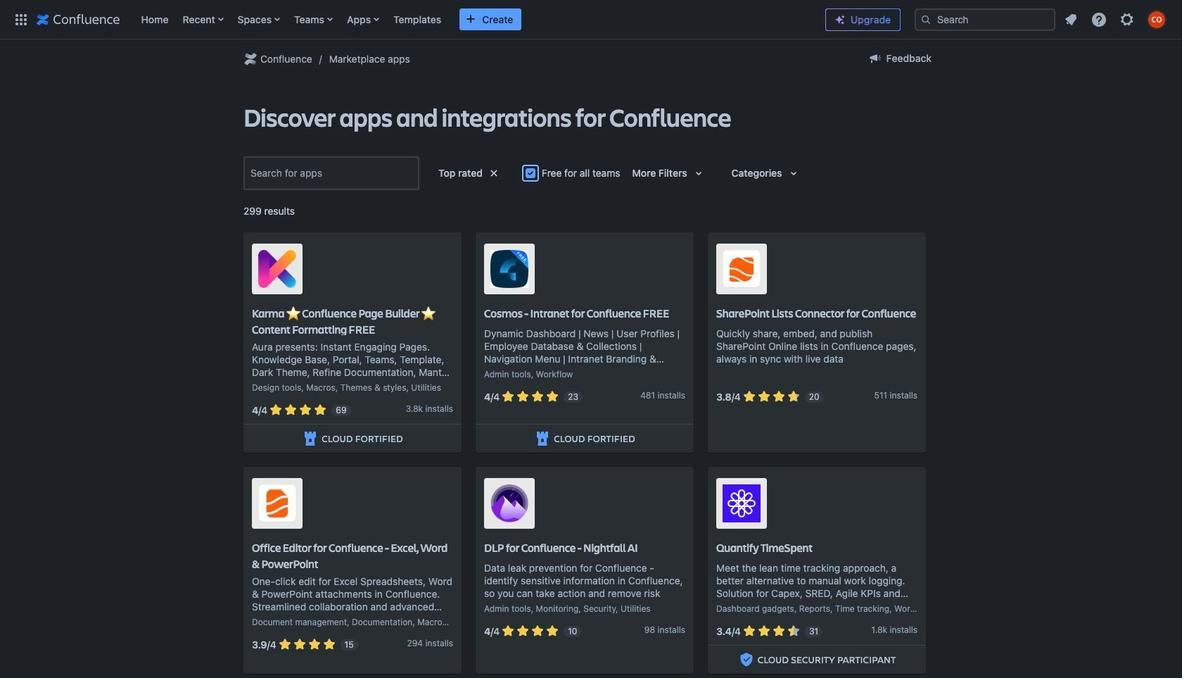 Task type: describe. For each thing, give the bounding box(es) containing it.
premium image
[[835, 14, 846, 25]]

office editor for confluence - excel, word & powerpoint image
[[258, 485, 296, 523]]

search image
[[921, 14, 932, 25]]

cloud fortified app badge image for karma ⭐️ confluence page builder ⭐️ content formatting free image
[[302, 430, 319, 447]]

list for appswitcher icon
[[134, 0, 815, 39]]

list for premium image
[[1059, 7, 1174, 32]]

Search field
[[915, 8, 1056, 31]]

karma ⭐️ confluence page builder ⭐️ content formatting free image
[[258, 250, 296, 288]]

settings icon image
[[1119, 11, 1136, 28]]

help icon image
[[1091, 11, 1108, 28]]

notification icon image
[[1063, 11, 1080, 28]]

cosmos - intranet for confluence free image
[[491, 250, 529, 288]]

dlp for confluence - nightfall ai image
[[491, 485, 529, 523]]

quantify timespent image
[[723, 485, 761, 523]]

global element
[[8, 0, 815, 39]]



Task type: vqa. For each thing, say whether or not it's contained in the screenshot.
Office Editor for Confluence - Excel, Word & PowerPoint image
yes



Task type: locate. For each thing, give the bounding box(es) containing it.
banner
[[0, 0, 1183, 42]]

sharepoint lists connector for confluence image
[[723, 250, 761, 288]]

context icon image
[[242, 51, 259, 68], [242, 51, 259, 68]]

None search field
[[915, 8, 1056, 31]]

Search for apps field
[[246, 161, 417, 186]]

1 horizontal spatial cloud fortified app badge image
[[535, 430, 551, 447]]

0 horizontal spatial list
[[134, 0, 815, 39]]

appswitcher icon image
[[13, 11, 30, 28]]

confluence image
[[37, 11, 120, 28], [37, 11, 120, 28]]

remove selected image
[[486, 165, 503, 182]]

cloud fortified app badge image
[[302, 430, 319, 447], [535, 430, 551, 447]]

0 horizontal spatial cloud fortified app badge image
[[302, 430, 319, 447]]

list
[[134, 0, 815, 39], [1059, 7, 1174, 32]]

cloud fortified app badge image for cosmos - intranet for confluence free 'image'
[[535, 430, 551, 447]]

1 horizontal spatial list
[[1059, 7, 1174, 32]]

2 cloud fortified app badge image from the left
[[535, 430, 551, 447]]

1 cloud fortified app badge image from the left
[[302, 430, 319, 447]]



